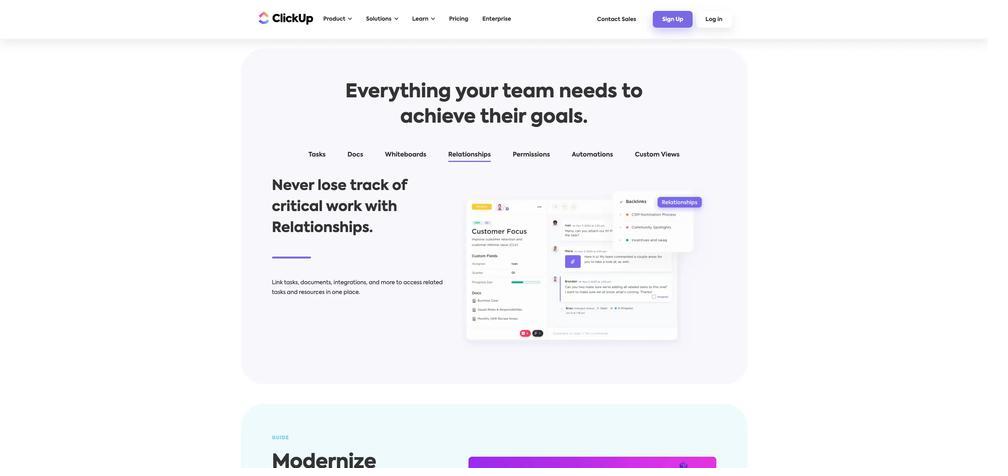 Task type: locate. For each thing, give the bounding box(es) containing it.
critical
[[272, 200, 323, 215]]

automations
[[572, 152, 613, 158]]

automations button
[[564, 150, 621, 163]]

in right log
[[717, 17, 722, 22]]

tab list containing tasks
[[264, 150, 724, 163]]

0 horizontal spatial to
[[396, 280, 402, 286]]

0 vertical spatial in
[[717, 17, 722, 22]]

custom views button
[[627, 150, 687, 163]]

needs
[[559, 83, 617, 102]]

0 horizontal spatial in
[[326, 290, 331, 296]]

1 vertical spatial in
[[326, 290, 331, 296]]

log in link
[[696, 11, 732, 28]]

relationships
[[448, 152, 491, 158]]

work
[[326, 200, 362, 215]]

learn
[[412, 16, 428, 22]]

and
[[369, 280, 379, 286], [287, 290, 298, 296]]

relationships button
[[440, 150, 499, 163]]

and left 'more'
[[369, 280, 379, 286]]

place.
[[344, 290, 360, 296]]

permissions
[[513, 152, 550, 158]]

0 vertical spatial and
[[369, 280, 379, 286]]

and down tasks, in the left bottom of the page
[[287, 290, 298, 296]]

log in
[[706, 17, 722, 22]]

docs button
[[340, 150, 371, 163]]

their
[[480, 109, 526, 127]]

docs
[[347, 152, 363, 158]]

0 vertical spatial to
[[622, 83, 643, 102]]

pricing link
[[445, 11, 472, 27]]

sign
[[662, 17, 674, 22]]

more
[[381, 280, 395, 286]]

contact
[[597, 17, 620, 22]]

team
[[502, 83, 555, 102]]

in left one on the left bottom
[[326, 290, 331, 296]]

product
[[323, 16, 345, 22]]

learn button
[[408, 11, 439, 27]]

your
[[455, 83, 498, 102]]

integrations,
[[334, 280, 368, 286]]

guide
[[272, 436, 289, 441]]

1 horizontal spatial to
[[622, 83, 643, 102]]

tab list
[[264, 150, 724, 163]]

0 horizontal spatial and
[[287, 290, 298, 296]]

up
[[676, 17, 683, 22]]

of
[[392, 179, 407, 193]]

contact sales
[[597, 17, 636, 22]]

sales
[[622, 17, 636, 22]]

relationships.
[[272, 222, 373, 236]]

everything your team needs to achieve their goals.
[[345, 83, 643, 127]]

solutions
[[366, 16, 392, 22]]

to
[[622, 83, 643, 102], [396, 280, 402, 286]]

resources
[[299, 290, 325, 296]]

tasks,
[[284, 280, 299, 286]]

in
[[717, 17, 722, 22], [326, 290, 331, 296]]

contact sales button
[[593, 13, 640, 26]]

1 vertical spatial to
[[396, 280, 402, 286]]

lose
[[318, 179, 347, 193]]

everything
[[345, 83, 451, 102]]

with
[[365, 200, 397, 215]]



Task type: vqa. For each thing, say whether or not it's contained in the screenshot.
Free forever. No credit card.
no



Task type: describe. For each thing, give the bounding box(es) containing it.
1 horizontal spatial and
[[369, 280, 379, 286]]

solutions button
[[362, 11, 402, 27]]

goals.
[[531, 109, 588, 127]]

documents,
[[300, 280, 332, 286]]

achieve
[[400, 109, 476, 127]]

custom views
[[635, 152, 680, 158]]

enterprise link
[[478, 11, 515, 27]]

to inside link tasks, documents, integrations, and more to access related tasks and resources in one place.
[[396, 280, 402, 286]]

product button
[[319, 11, 356, 27]]

sign up button
[[653, 11, 693, 28]]

clickup image
[[256, 10, 313, 25]]

pmo_relationships.png image
[[456, 176, 716, 354]]

permissions button
[[505, 150, 558, 163]]

custom
[[635, 152, 660, 158]]

related
[[423, 280, 443, 286]]

to inside everything your team needs to achieve their goals.
[[622, 83, 643, 102]]

views
[[661, 152, 680, 158]]

link
[[272, 280, 283, 286]]

log
[[706, 17, 716, 22]]

sign up
[[662, 17, 683, 22]]

1 vertical spatial and
[[287, 290, 298, 296]]

track
[[350, 179, 389, 193]]

access
[[403, 280, 422, 286]]

tasks
[[272, 290, 286, 296]]

tasks button
[[301, 150, 333, 163]]

in inside link tasks, documents, integrations, and more to access related tasks and resources in one place.
[[326, 290, 331, 296]]

1 horizontal spatial in
[[717, 17, 722, 22]]

never
[[272, 179, 314, 193]]

link tasks, documents, integrations, and more to access related tasks and resources in one place.
[[272, 280, 443, 296]]

whiteboards button
[[377, 150, 434, 163]]

enterprise
[[482, 16, 511, 22]]

whiteboards
[[385, 152, 426, 158]]

one
[[332, 290, 342, 296]]

tasks
[[308, 152, 326, 158]]

pricing
[[449, 16, 468, 22]]

never lose track of critical work with relationships.
[[272, 179, 407, 236]]



